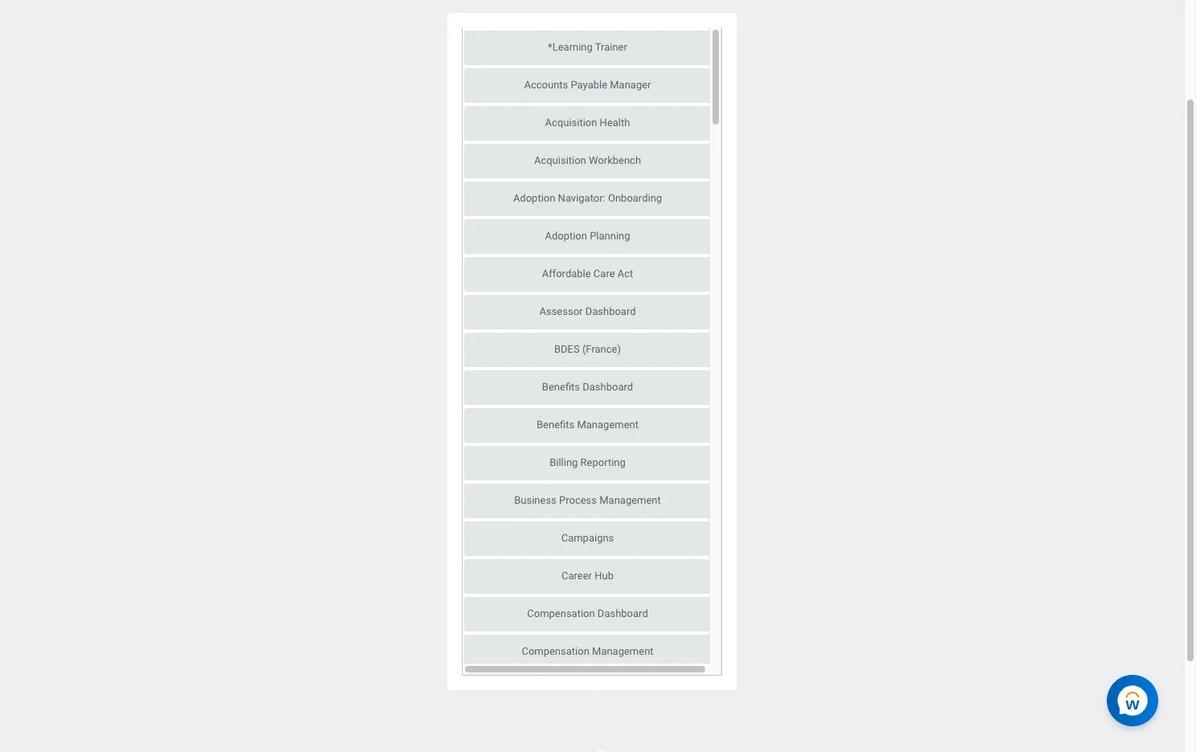 Task type: describe. For each thing, give the bounding box(es) containing it.
acquisition for acquisition health
[[545, 117, 598, 129]]

planning
[[590, 230, 631, 242]]

compensation dashboard link
[[465, 597, 711, 632]]

assessor
[[540, 305, 583, 317]]

bdes (france)
[[555, 343, 621, 355]]

compensation dashboard
[[527, 608, 648, 620]]

compensation for compensation dashboard
[[527, 608, 595, 620]]

care
[[594, 268, 615, 280]]

act
[[618, 268, 634, 280]]

affordable
[[542, 268, 591, 280]]

compensation management link
[[465, 635, 711, 670]]

management for compensation management
[[592, 645, 654, 657]]

benefits management link
[[465, 408, 711, 443]]

business process management
[[515, 494, 661, 506]]

compensation for compensation management
[[522, 645, 590, 657]]

manager
[[610, 79, 651, 91]]

accounts payable manager
[[524, 79, 651, 91]]

adoption navigator: onboarding link
[[465, 182, 711, 216]]

management for benefits management
[[577, 419, 639, 431]]

career
[[562, 570, 592, 582]]

adoption navigator: onboarding
[[514, 192, 662, 204]]

dashboard for compensation dashboard
[[598, 608, 648, 620]]

career hub
[[562, 570, 614, 582]]

billing
[[550, 457, 578, 469]]

business process management link
[[465, 484, 711, 518]]

reporting
[[581, 457, 626, 469]]

process
[[559, 494, 597, 506]]

assessor dashboard
[[540, 305, 636, 317]]

affordable care act
[[542, 268, 634, 280]]

health
[[600, 117, 630, 129]]

billing reporting
[[550, 457, 626, 469]]

benefits dashboard
[[542, 381, 633, 393]]



Task type: vqa. For each thing, say whether or not it's contained in the screenshot.
middle All
no



Task type: locate. For each thing, give the bounding box(es) containing it.
acquisition down accounts payable manager link
[[545, 117, 598, 129]]

2 vertical spatial management
[[592, 645, 654, 657]]

trainer
[[595, 41, 628, 53]]

dashboard down (france)
[[583, 381, 633, 393]]

hub
[[595, 570, 614, 582]]

adoption for adoption navigator: onboarding
[[514, 192, 556, 204]]

(france)
[[583, 343, 621, 355]]

*learning trainer
[[548, 41, 628, 53]]

benefits up billing
[[537, 419, 575, 431]]

1 vertical spatial management
[[600, 494, 661, 506]]

campaigns
[[562, 532, 614, 544]]

1 vertical spatial adoption
[[545, 230, 588, 242]]

onboarding
[[608, 192, 662, 204]]

compensation down career
[[527, 608, 595, 620]]

dashboard for benefits dashboard
[[583, 381, 633, 393]]

payable
[[571, 79, 608, 91]]

compensation inside compensation dashboard link
[[527, 608, 595, 620]]

compensation
[[527, 608, 595, 620], [522, 645, 590, 657]]

0 vertical spatial acquisition
[[545, 117, 598, 129]]

adoption
[[514, 192, 556, 204], [545, 230, 588, 242]]

career hub link
[[465, 559, 711, 594]]

acquisition health link
[[465, 106, 711, 141]]

accounts payable manager link
[[465, 68, 711, 103]]

campaigns link
[[465, 522, 711, 556]]

1 vertical spatial benefits
[[537, 419, 575, 431]]

billing reporting link
[[465, 446, 711, 481]]

adoption inside 'link'
[[545, 230, 588, 242]]

accounts
[[524, 79, 568, 91]]

assessor dashboard link
[[465, 295, 711, 330]]

acquisition for acquisition workbench
[[534, 154, 587, 166]]

compensation management
[[522, 645, 654, 657]]

affordable care act link
[[465, 257, 711, 292]]

0 vertical spatial adoption
[[514, 192, 556, 204]]

business
[[515, 494, 557, 506]]

*learning
[[548, 41, 593, 53]]

1 vertical spatial compensation
[[522, 645, 590, 657]]

adoption left navigator:
[[514, 192, 556, 204]]

management down compensation dashboard link
[[592, 645, 654, 657]]

workbench
[[589, 154, 641, 166]]

*learning trainer link
[[465, 31, 711, 65]]

bdes
[[555, 343, 580, 355]]

benefits for benefits management
[[537, 419, 575, 431]]

management inside "link"
[[592, 645, 654, 657]]

management
[[577, 419, 639, 431], [600, 494, 661, 506], [592, 645, 654, 657]]

benefits
[[542, 381, 580, 393], [537, 419, 575, 431]]

compensation down compensation dashboard link
[[522, 645, 590, 657]]

1 vertical spatial acquisition
[[534, 154, 587, 166]]

dashboard down hub
[[598, 608, 648, 620]]

0 vertical spatial dashboard
[[586, 305, 636, 317]]

adoption planning
[[545, 230, 631, 242]]

dashboard
[[586, 305, 636, 317], [583, 381, 633, 393], [598, 608, 648, 620]]

benefits down 'bdes'
[[542, 381, 580, 393]]

acquisition health
[[545, 117, 630, 129]]

benefits management
[[537, 419, 639, 431]]

acquisition
[[545, 117, 598, 129], [534, 154, 587, 166]]

management down reporting
[[600, 494, 661, 506]]

acquisition workbench link
[[465, 144, 711, 178]]

1 vertical spatial dashboard
[[583, 381, 633, 393]]

acquisition up navigator:
[[534, 154, 587, 166]]

0 vertical spatial management
[[577, 419, 639, 431]]

management up reporting
[[577, 419, 639, 431]]

dashboard for assessor dashboard
[[586, 305, 636, 317]]

adoption up affordable
[[545, 230, 588, 242]]

navigator:
[[558, 192, 606, 204]]

2 vertical spatial dashboard
[[598, 608, 648, 620]]

benefits dashboard link
[[465, 371, 711, 405]]

benefits for benefits dashboard
[[542, 381, 580, 393]]

bdes (france) link
[[465, 333, 711, 367]]

0 vertical spatial benefits
[[542, 381, 580, 393]]

adoption for adoption planning
[[545, 230, 588, 242]]

0 vertical spatial compensation
[[527, 608, 595, 620]]

compensation inside compensation management "link"
[[522, 645, 590, 657]]

adoption planning link
[[465, 219, 711, 254]]

acquisition workbench
[[534, 154, 641, 166]]

dashboard down care
[[586, 305, 636, 317]]



